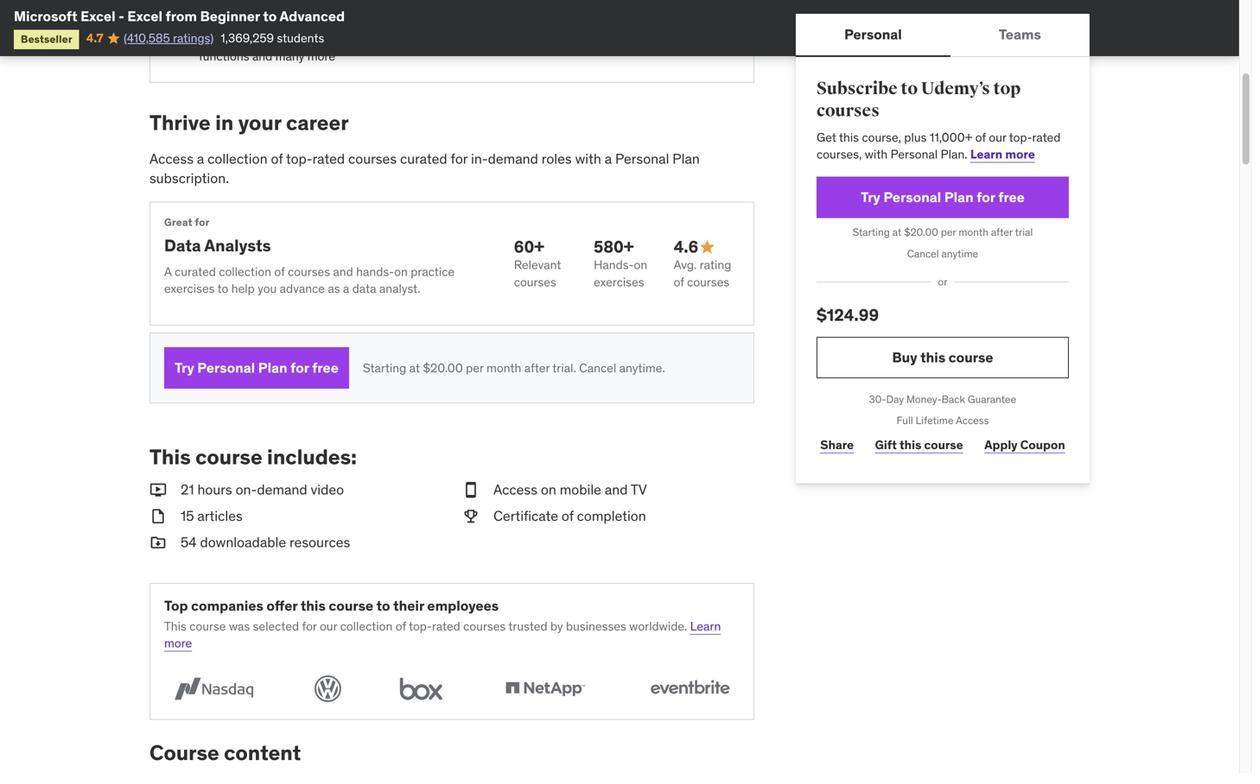Task type: vqa. For each thing, say whether or not it's contained in the screenshot.
'cart'
no



Task type: describe. For each thing, give the bounding box(es) containing it.
course left 'their'
[[329, 598, 374, 615]]

30-day money-back guarantee full lifetime access
[[870, 393, 1017, 428]]

tv
[[631, 481, 647, 499]]

courses inside avg. rating of courses
[[687, 274, 730, 290]]

1 vertical spatial plan
[[945, 188, 974, 206]]

certificate of completion
[[494, 507, 646, 525]]

access inside 30-day money-back guarantee full lifetime access
[[956, 414, 989, 428]]

cancel for anytime.
[[579, 360, 617, 376]]

selected
[[253, 619, 299, 634]]

curated inside the access a collection of top-rated courses curated for in-demand roles with a personal plan subscription.
[[400, 150, 448, 168]]

with inside wow your boss by unlocking dynamic formulas with if, vlookup, index, match functions and many more
[[249, 31, 272, 47]]

small image for 15 articles
[[150, 507, 167, 526]]

employees
[[427, 598, 499, 615]]

collection for selected
[[340, 619, 393, 634]]

hands-
[[356, 264, 394, 280]]

subscription.
[[150, 169, 229, 187]]

was
[[229, 619, 250, 634]]

by inside wow your boss by unlocking dynamic formulas with if, vlookup, index, match functions and many more
[[283, 15, 295, 30]]

$124.99
[[817, 305, 879, 325]]

apply coupon button
[[981, 428, 1069, 463]]

formulas
[[199, 31, 246, 47]]

54 downloadable resources
[[181, 534, 350, 551]]

per for trial.
[[466, 360, 484, 376]]

this for this course was selected for our collection of top-rated courses trusted by businesses worldwide.
[[164, 619, 187, 634]]

580+ hands-on exercises
[[594, 236, 648, 290]]

beginner
[[200, 7, 260, 25]]

buy this course button
[[817, 337, 1069, 379]]

on inside great for data analysts a curated collection of courses and hands-on practice exercises to help you advance as a data analyst.
[[394, 264, 408, 280]]

2 excel from the left
[[127, 7, 163, 25]]

hours
[[198, 481, 232, 499]]

try for bottom try personal plan for free link
[[175, 359, 194, 377]]

analyst.
[[379, 281, 421, 297]]

gift this course link
[[872, 428, 967, 463]]

back
[[942, 393, 966, 406]]

a inside great for data analysts a curated collection of courses and hands-on practice exercises to help you advance as a data analyst.
[[343, 281, 350, 297]]

functions
[[199, 48, 249, 64]]

at for starting at $20.00 per month after trial cancel anytime
[[893, 226, 902, 239]]

exercises inside great for data analysts a curated collection of courses and hands-on practice exercises to help you advance as a data analyst.
[[164, 281, 215, 297]]

courses,
[[817, 146, 862, 162]]

course,
[[862, 130, 902, 145]]

1 vertical spatial our
[[320, 619, 337, 634]]

roles
[[542, 150, 572, 168]]

course content
[[150, 741, 301, 766]]

coupon
[[1021, 438, 1066, 453]]

after for trial.
[[525, 360, 550, 376]]

on-
[[236, 481, 257, 499]]

practice
[[411, 264, 455, 280]]

teams button
[[951, 14, 1090, 55]]

get this course, plus 11,000+ of our top-rated courses, with personal plan.
[[817, 130, 1061, 162]]

of down 'their'
[[396, 619, 406, 634]]

top- inside the access a collection of top-rated courses curated for in-demand roles with a personal plan subscription.
[[286, 150, 313, 168]]

completion
[[577, 507, 646, 525]]

-
[[119, 7, 124, 25]]

for down top companies offer this course to their employees
[[302, 619, 317, 634]]

2 vertical spatial rated
[[432, 619, 461, 634]]

try personal plan for free for try personal plan for free link to the right
[[861, 188, 1025, 206]]

demand inside the access a collection of top-rated courses curated for in-demand roles with a personal plan subscription.
[[488, 150, 539, 168]]

help
[[231, 281, 255, 297]]

30-
[[870, 393, 887, 406]]

this right the offer
[[301, 598, 326, 615]]

of inside avg. rating of courses
[[674, 274, 685, 290]]

top companies offer this course to their employees
[[164, 598, 499, 615]]

$20.00 for starting at $20.00 per month after trial cancel anytime
[[904, 226, 939, 239]]

free inside "thrive in your career" element
[[312, 359, 339, 377]]

1 horizontal spatial try personal plan for free link
[[817, 177, 1069, 218]]

exercises inside 580+ hands-on exercises
[[594, 274, 645, 290]]

their
[[394, 598, 424, 615]]

to left 'their'
[[377, 598, 390, 615]]

in-
[[471, 150, 488, 168]]

collection inside the access a collection of top-rated courses curated for in-demand roles with a personal plan subscription.
[[208, 150, 268, 168]]

gift this course
[[876, 438, 964, 453]]

bestseller
[[21, 32, 72, 46]]

for inside the access a collection of top-rated courses curated for in-demand roles with a personal plan subscription.
[[451, 150, 468, 168]]

courses inside 60+ relevant courses
[[514, 274, 557, 290]]

try personal plan for free for bottom try personal plan for free link
[[175, 359, 339, 377]]

money-
[[907, 393, 942, 406]]

full
[[897, 414, 914, 428]]

students
[[277, 30, 324, 46]]

with inside get this course, plus 11,000+ of our top-rated courses, with personal plan.
[[865, 146, 888, 162]]

2 vertical spatial plan
[[258, 359, 288, 377]]

personal button
[[796, 14, 951, 55]]

career
[[286, 110, 349, 136]]

video
[[311, 481, 344, 499]]

to inside subscribe to udemy's top courses
[[901, 78, 918, 99]]

content
[[224, 741, 301, 766]]

apply coupon
[[985, 438, 1066, 453]]

or
[[938, 275, 948, 289]]

get
[[817, 130, 837, 145]]

share
[[821, 438, 854, 453]]

wow your boss by unlocking dynamic formulas with if, vlookup, index, match functions and many more
[[199, 15, 433, 64]]

plan inside the access a collection of top-rated courses curated for in-demand roles with a personal plan subscription.
[[673, 150, 700, 168]]

rating
[[700, 257, 732, 273]]

nasdaq image
[[164, 673, 264, 706]]

wow
[[199, 15, 225, 30]]

share button
[[817, 428, 858, 463]]

60+
[[514, 236, 545, 257]]

resources
[[290, 534, 350, 551]]

from
[[166, 7, 197, 25]]

1 horizontal spatial free
[[999, 188, 1025, 206]]

with inside the access a collection of top-rated courses curated for in-demand roles with a personal plan subscription.
[[575, 150, 602, 168]]

learn for subscribe to udemy's top courses
[[971, 146, 1003, 162]]

1,369,259
[[221, 30, 274, 46]]

this for this course includes:
[[150, 445, 191, 470]]

advanced
[[280, 7, 345, 25]]

this course includes:
[[150, 445, 357, 470]]

for down advance
[[291, 359, 309, 377]]

curated inside great for data analysts a curated collection of courses and hands-on practice exercises to help you advance as a data analyst.
[[175, 264, 216, 280]]

vlookup,
[[289, 31, 347, 47]]

to up 1,369,259 students
[[263, 7, 277, 25]]

2 horizontal spatial a
[[605, 150, 612, 168]]

courses inside subscribe to udemy's top courses
[[817, 100, 880, 122]]

starting at $20.00 per month after trial. cancel anytime.
[[363, 360, 666, 376]]

subscribe
[[817, 78, 898, 99]]

downloadable
[[200, 534, 286, 551]]

tab list containing personal
[[796, 14, 1090, 57]]

subscribe to udemy's top courses
[[817, 78, 1021, 122]]

dynamic
[[354, 15, 399, 30]]

thrive in your career
[[150, 110, 349, 136]]

more inside wow your boss by unlocking dynamic formulas with if, vlookup, index, match functions and many more
[[308, 48, 335, 64]]

4.7
[[86, 30, 103, 46]]

1 vertical spatial your
[[238, 110, 282, 136]]

for inside great for data analysts a curated collection of courses and hands-on practice exercises to help you advance as a data analyst.
[[195, 216, 210, 229]]

rated inside get this course, plus 11,000+ of our top-rated courses, with personal plan.
[[1033, 130, 1061, 145]]

microsoft
[[14, 7, 77, 25]]



Task type: locate. For each thing, give the bounding box(es) containing it.
personal inside get this course, plus 11,000+ of our top-rated courses, with personal plan.
[[891, 146, 938, 162]]

month up anytime
[[959, 226, 989, 239]]

learn more for top companies offer this course to their employees
[[164, 619, 721, 651]]

0 vertical spatial at
[[893, 226, 902, 239]]

0 vertical spatial starting
[[853, 226, 890, 239]]

after inside "thrive in your career" element
[[525, 360, 550, 376]]

2 vertical spatial collection
[[340, 619, 393, 634]]

small image
[[463, 481, 480, 500]]

21
[[181, 481, 194, 499]]

courses inside the access a collection of top-rated courses curated for in-demand roles with a personal plan subscription.
[[348, 150, 397, 168]]

on left mobile at left
[[541, 481, 557, 499]]

small image up rating
[[699, 238, 716, 256]]

0 vertical spatial our
[[989, 130, 1007, 145]]

0 vertical spatial rated
[[1033, 130, 1061, 145]]

curated
[[400, 150, 448, 168], [175, 264, 216, 280]]

access a collection of top-rated courses curated for in-demand roles with a personal plan subscription.
[[150, 150, 700, 187]]

0 horizontal spatial at
[[409, 360, 420, 376]]

1 vertical spatial try personal plan for free link
[[164, 348, 349, 389]]

cancel for anytime
[[908, 247, 939, 260]]

free down as
[[312, 359, 339, 377]]

60+ relevant courses
[[514, 236, 561, 290]]

learn more link
[[971, 146, 1036, 162], [164, 619, 721, 651]]

(410,585
[[124, 30, 170, 46]]

2 vertical spatial top-
[[409, 619, 432, 634]]

0 horizontal spatial try personal plan for free link
[[164, 348, 349, 389]]

personal down "help"
[[197, 359, 255, 377]]

2 horizontal spatial plan
[[945, 188, 974, 206]]

more right plan.
[[1006, 146, 1036, 162]]

1 vertical spatial starting
[[363, 360, 407, 376]]

580+
[[594, 236, 634, 257]]

curated left in-
[[400, 150, 448, 168]]

of down "thrive in your career"
[[271, 150, 283, 168]]

this
[[150, 445, 191, 470], [164, 619, 187, 634]]

0 horizontal spatial try personal plan for free
[[175, 359, 339, 377]]

course down the lifetime
[[925, 438, 964, 453]]

month inside starting at $20.00 per month after trial cancel anytime
[[959, 226, 989, 239]]

learn more link right plan.
[[971, 146, 1036, 162]]

top- inside get this course, plus 11,000+ of our top-rated courses, with personal plan.
[[1010, 130, 1033, 145]]

at for starting at $20.00 per month after trial. cancel anytime.
[[409, 360, 420, 376]]

personal
[[845, 25, 902, 43], [891, 146, 938, 162], [616, 150, 670, 168], [884, 188, 942, 206], [197, 359, 255, 377]]

access inside the access a collection of top-rated courses curated for in-demand roles with a personal plan subscription.
[[150, 150, 194, 168]]

demand left roles
[[488, 150, 539, 168]]

0 horizontal spatial excel
[[80, 7, 116, 25]]

2 horizontal spatial access
[[956, 414, 989, 428]]

1 vertical spatial learn more
[[164, 619, 721, 651]]

course
[[150, 741, 219, 766]]

of up you
[[274, 264, 285, 280]]

starting down analyst.
[[363, 360, 407, 376]]

for right great
[[195, 216, 210, 229]]

1 horizontal spatial try
[[861, 188, 881, 206]]

personal up subscribe at the top of the page
[[845, 25, 902, 43]]

0 vertical spatial month
[[959, 226, 989, 239]]

trial.
[[553, 360, 576, 376]]

1 horizontal spatial learn more
[[971, 146, 1036, 162]]

after left trial.
[[525, 360, 550, 376]]

small image left 21
[[150, 481, 167, 500]]

0 horizontal spatial rated
[[313, 150, 345, 168]]

1 vertical spatial more
[[1006, 146, 1036, 162]]

microsoft excel - excel from beginner to advanced
[[14, 7, 345, 25]]

0 vertical spatial free
[[999, 188, 1025, 206]]

netapp image
[[496, 673, 595, 706]]

eventbrite image
[[641, 673, 740, 706]]

cancel up or
[[908, 247, 939, 260]]

includes:
[[267, 445, 357, 470]]

ratings)
[[173, 30, 214, 46]]

for
[[451, 150, 468, 168], [977, 188, 996, 206], [195, 216, 210, 229], [291, 359, 309, 377], [302, 619, 317, 634]]

0 horizontal spatial per
[[466, 360, 484, 376]]

1 vertical spatial this
[[164, 619, 187, 634]]

1 horizontal spatial by
[[551, 619, 563, 634]]

15 articles
[[181, 507, 243, 525]]

collection down top companies offer this course to their employees
[[340, 619, 393, 634]]

rated
[[1033, 130, 1061, 145], [313, 150, 345, 168], [432, 619, 461, 634]]

buy
[[893, 349, 918, 366]]

learn more right plan.
[[971, 146, 1036, 162]]

collection for analysts
[[219, 264, 271, 280]]

0 horizontal spatial a
[[197, 150, 204, 168]]

starting for starting at $20.00 per month after trial cancel anytime
[[853, 226, 890, 239]]

after inside starting at $20.00 per month after trial cancel anytime
[[992, 226, 1013, 239]]

1 vertical spatial after
[[525, 360, 550, 376]]

access up the subscription.
[[150, 150, 194, 168]]

top
[[994, 78, 1021, 99]]

top- down career
[[286, 150, 313, 168]]

$20.00 inside "thrive in your career" element
[[423, 360, 463, 376]]

small image left 15
[[150, 507, 167, 526]]

try personal plan for free inside "thrive in your career" element
[[175, 359, 339, 377]]

1 horizontal spatial rated
[[432, 619, 461, 634]]

4.6
[[674, 236, 699, 257]]

learn inside "link"
[[691, 619, 721, 634]]

0 horizontal spatial access
[[150, 150, 194, 168]]

0 horizontal spatial demand
[[257, 481, 307, 499]]

0 vertical spatial per
[[941, 226, 957, 239]]

1 excel from the left
[[80, 7, 116, 25]]

a up the subscription.
[[197, 150, 204, 168]]

1 horizontal spatial demand
[[488, 150, 539, 168]]

for up anytime
[[977, 188, 996, 206]]

1 vertical spatial rated
[[313, 150, 345, 168]]

if,
[[275, 31, 287, 47]]

0 horizontal spatial more
[[164, 636, 192, 651]]

21 hours on-demand video
[[181, 481, 344, 499]]

course inside button
[[949, 349, 994, 366]]

after for trial
[[992, 226, 1013, 239]]

1 horizontal spatial cancel
[[908, 247, 939, 260]]

11,000+
[[930, 130, 973, 145]]

try personal plan for free link
[[817, 177, 1069, 218], [164, 348, 349, 389]]

month
[[959, 226, 989, 239], [487, 360, 522, 376]]

try for try personal plan for free link to the right
[[861, 188, 881, 206]]

box image
[[393, 673, 450, 706]]

1 vertical spatial learn more link
[[164, 619, 721, 651]]

1 vertical spatial curated
[[175, 264, 216, 280]]

at inside "thrive in your career" element
[[409, 360, 420, 376]]

try inside "thrive in your career" element
[[175, 359, 194, 377]]

0 vertical spatial learn more
[[971, 146, 1036, 162]]

courses inside great for data analysts a curated collection of courses and hands-on practice exercises to help you advance as a data analyst.
[[288, 264, 330, 280]]

free up trial
[[999, 188, 1025, 206]]

1 horizontal spatial curated
[[400, 150, 448, 168]]

many
[[275, 48, 305, 64]]

this for buy
[[921, 349, 946, 366]]

courses down career
[[348, 150, 397, 168]]

and down 1,369,259 students
[[252, 48, 273, 64]]

1 horizontal spatial on
[[541, 481, 557, 499]]

starting
[[853, 226, 890, 239], [363, 360, 407, 376]]

of inside great for data analysts a curated collection of courses and hands-on practice exercises to help you advance as a data analyst.
[[274, 264, 285, 280]]

1 horizontal spatial a
[[343, 281, 350, 297]]

at
[[893, 226, 902, 239], [409, 360, 420, 376]]

0 vertical spatial by
[[283, 15, 295, 30]]

cancel inside "thrive in your career" element
[[579, 360, 617, 376]]

1 horizontal spatial with
[[575, 150, 602, 168]]

1 horizontal spatial top-
[[409, 619, 432, 634]]

0 vertical spatial learn more link
[[971, 146, 1036, 162]]

relevant
[[514, 257, 561, 273]]

anytime
[[942, 247, 979, 260]]

on
[[634, 257, 648, 273], [394, 264, 408, 280], [541, 481, 557, 499]]

1 horizontal spatial starting
[[853, 226, 890, 239]]

learn more link for subscribe to udemy's top courses
[[971, 146, 1036, 162]]

courses down subscribe at the top of the page
[[817, 100, 880, 122]]

cancel
[[908, 247, 939, 260], [579, 360, 617, 376]]

after left trial
[[992, 226, 1013, 239]]

0 horizontal spatial free
[[312, 359, 339, 377]]

personal down plus in the top of the page
[[891, 146, 938, 162]]

cancel inside starting at $20.00 per month after trial cancel anytime
[[908, 247, 939, 260]]

month left trial.
[[487, 360, 522, 376]]

collection up "help"
[[219, 264, 271, 280]]

1 vertical spatial access
[[956, 414, 989, 428]]

with
[[249, 31, 272, 47], [865, 146, 888, 162], [575, 150, 602, 168]]

try personal plan for free link down you
[[164, 348, 349, 389]]

try personal plan for free down plan.
[[861, 188, 1025, 206]]

15
[[181, 507, 194, 525]]

of down access on mobile and tv
[[562, 507, 574, 525]]

per inside starting at $20.00 per month after trial cancel anytime
[[941, 226, 957, 239]]

0 vertical spatial learn
[[971, 146, 1003, 162]]

1 horizontal spatial more
[[308, 48, 335, 64]]

(410,585 ratings)
[[124, 30, 214, 46]]

exercises down a
[[164, 281, 215, 297]]

month for trial.
[[487, 360, 522, 376]]

learn more link down employees
[[164, 619, 721, 651]]

small image for certificate of completion
[[463, 507, 480, 526]]

certificate
[[494, 507, 559, 525]]

starting inside starting at $20.00 per month after trial cancel anytime
[[853, 226, 890, 239]]

a
[[164, 264, 172, 280]]

this right the 'gift'
[[900, 438, 922, 453]]

this up 21
[[150, 445, 191, 470]]

our right 11,000+
[[989, 130, 1007, 145]]

collection inside great for data analysts a curated collection of courses and hands-on practice exercises to help you advance as a data analyst.
[[219, 264, 271, 280]]

1 horizontal spatial after
[[992, 226, 1013, 239]]

on up analyst.
[[394, 264, 408, 280]]

1 horizontal spatial try personal plan for free
[[861, 188, 1025, 206]]

0 vertical spatial your
[[228, 15, 251, 30]]

our inside get this course, plus 11,000+ of our top-rated courses, with personal plan.
[[989, 130, 1007, 145]]

excel up (410,585
[[127, 7, 163, 25]]

to left "help"
[[217, 281, 229, 297]]

0 vertical spatial collection
[[208, 150, 268, 168]]

0 horizontal spatial curated
[[175, 264, 216, 280]]

and up as
[[333, 264, 353, 280]]

volkswagen image
[[309, 673, 347, 706]]

0 horizontal spatial and
[[252, 48, 273, 64]]

top- down top
[[1010, 130, 1033, 145]]

try personal plan for free down you
[[175, 359, 339, 377]]

1 vertical spatial free
[[312, 359, 339, 377]]

articles
[[197, 507, 243, 525]]

access for access on mobile and tv
[[494, 481, 538, 499]]

0 vertical spatial try
[[861, 188, 881, 206]]

0 horizontal spatial on
[[394, 264, 408, 280]]

0 vertical spatial curated
[[400, 150, 448, 168]]

top- down 'their'
[[409, 619, 432, 634]]

on inside 580+ hands-on exercises
[[634, 257, 648, 273]]

1 vertical spatial try
[[175, 359, 194, 377]]

2 vertical spatial and
[[605, 481, 628, 499]]

0 vertical spatial plan
[[673, 150, 700, 168]]

small image for 21 hours on-demand video
[[150, 481, 167, 500]]

54
[[181, 534, 197, 551]]

this inside get this course, plus 11,000+ of our top-rated courses, with personal plan.
[[839, 130, 859, 145]]

avg.
[[674, 257, 697, 273]]

0 horizontal spatial our
[[320, 619, 337, 634]]

1 vertical spatial month
[[487, 360, 522, 376]]

a right roles
[[605, 150, 612, 168]]

demand down this course includes: on the left bottom
[[257, 481, 307, 499]]

small image
[[699, 238, 716, 256], [150, 481, 167, 500], [150, 507, 167, 526], [463, 507, 480, 526], [150, 533, 167, 553]]

and inside great for data analysts a curated collection of courses and hands-on practice exercises to help you advance as a data analyst.
[[333, 264, 353, 280]]

courses down relevant
[[514, 274, 557, 290]]

try personal plan for free
[[861, 188, 1025, 206], [175, 359, 339, 377]]

1,369,259 students
[[221, 30, 324, 46]]

learn right worldwide.
[[691, 619, 721, 634]]

excel up 4.7
[[80, 7, 116, 25]]

1 horizontal spatial at
[[893, 226, 902, 239]]

a right as
[[343, 281, 350, 297]]

data
[[352, 281, 377, 297]]

gift
[[876, 438, 897, 453]]

1 vertical spatial demand
[[257, 481, 307, 499]]

businesses
[[566, 619, 627, 634]]

thrive in your career element
[[150, 110, 755, 404]]

1 horizontal spatial excel
[[127, 7, 163, 25]]

match
[[392, 31, 433, 47]]

0 horizontal spatial by
[[283, 15, 295, 30]]

0 horizontal spatial exercises
[[164, 281, 215, 297]]

1 vertical spatial at
[[409, 360, 420, 376]]

your inside wow your boss by unlocking dynamic formulas with if, vlookup, index, match functions and many more
[[228, 15, 251, 30]]

exercises down hands-
[[594, 274, 645, 290]]

0 vertical spatial access
[[150, 150, 194, 168]]

learn right plan.
[[971, 146, 1003, 162]]

courses up advance
[[288, 264, 330, 280]]

xsmall image
[[171, 14, 185, 31]]

of inside get this course, plus 11,000+ of our top-rated courses, with personal plan.
[[976, 130, 986, 145]]

1 vertical spatial learn
[[691, 619, 721, 634]]

this for get
[[839, 130, 859, 145]]

access for access a collection of top-rated courses curated for in-demand roles with a personal plan subscription.
[[150, 150, 194, 168]]

on down 580+
[[634, 257, 648, 273]]

to left udemy's
[[901, 78, 918, 99]]

per inside "thrive in your career" element
[[466, 360, 484, 376]]

0 horizontal spatial cancel
[[579, 360, 617, 376]]

data analysts link
[[164, 235, 271, 256]]

trial
[[1016, 226, 1033, 239]]

our
[[989, 130, 1007, 145], [320, 619, 337, 634]]

1 vertical spatial try personal plan for free
[[175, 359, 339, 377]]

access down back
[[956, 414, 989, 428]]

analysts
[[204, 235, 271, 256]]

1 horizontal spatial $20.00
[[904, 226, 939, 239]]

curated right a
[[175, 264, 216, 280]]

0 vertical spatial try personal plan for free link
[[817, 177, 1069, 218]]

2 horizontal spatial top-
[[1010, 130, 1033, 145]]

in
[[215, 110, 234, 136]]

this inside button
[[921, 349, 946, 366]]

by right trusted
[[551, 619, 563, 634]]

1 vertical spatial collection
[[219, 264, 271, 280]]

of down avg.
[[674, 274, 685, 290]]

your up 1,369,259
[[228, 15, 251, 30]]

$20.00 for starting at $20.00 per month after trial. cancel anytime.
[[423, 360, 463, 376]]

courses down employees
[[464, 619, 506, 634]]

rated inside the access a collection of top-rated courses curated for in-demand roles with a personal plan subscription.
[[313, 150, 345, 168]]

1 vertical spatial per
[[466, 360, 484, 376]]

this course was selected for our collection of top-rated courses trusted by businesses worldwide.
[[164, 619, 688, 634]]

0 vertical spatial more
[[308, 48, 335, 64]]

0 horizontal spatial with
[[249, 31, 272, 47]]

this up courses,
[[839, 130, 859, 145]]

1 horizontal spatial learn more link
[[971, 146, 1036, 162]]

boss
[[254, 15, 280, 30]]

more down vlookup,
[[308, 48, 335, 64]]

0 horizontal spatial $20.00
[[423, 360, 463, 376]]

learn more for subscribe to udemy's top courses
[[971, 146, 1036, 162]]

1 horizontal spatial learn
[[971, 146, 1003, 162]]

personal inside button
[[845, 25, 902, 43]]

per
[[941, 226, 957, 239], [466, 360, 484, 376]]

small image left the 54
[[150, 533, 167, 553]]

starting down courses,
[[853, 226, 890, 239]]

0 horizontal spatial plan
[[258, 359, 288, 377]]

0 vertical spatial this
[[150, 445, 191, 470]]

our down top companies offer this course to their employees
[[320, 619, 337, 634]]

anytime.
[[620, 360, 666, 376]]

your right in
[[238, 110, 282, 136]]

great
[[164, 216, 193, 229]]

plan.
[[941, 146, 968, 162]]

with right roles
[[575, 150, 602, 168]]

and inside wow your boss by unlocking dynamic formulas with if, vlookup, index, match functions and many more
[[252, 48, 273, 64]]

personal right roles
[[616, 150, 670, 168]]

at inside starting at $20.00 per month after trial cancel anytime
[[893, 226, 902, 239]]

personal inside the access a collection of top-rated courses curated for in-demand roles with a personal plan subscription.
[[616, 150, 670, 168]]

starting for starting at $20.00 per month after trial. cancel anytime.
[[363, 360, 407, 376]]

for left in-
[[451, 150, 468, 168]]

collection down "thrive in your career"
[[208, 150, 268, 168]]

lifetime
[[916, 414, 954, 428]]

companies
[[191, 598, 264, 615]]

1 horizontal spatial and
[[333, 264, 353, 280]]

month inside "thrive in your career" element
[[487, 360, 522, 376]]

you
[[258, 281, 277, 297]]

0 horizontal spatial starting
[[363, 360, 407, 376]]

top-
[[1010, 130, 1033, 145], [286, 150, 313, 168], [409, 619, 432, 634]]

offer
[[267, 598, 298, 615]]

course up back
[[949, 349, 994, 366]]

courses down rating
[[687, 274, 730, 290]]

1 horizontal spatial per
[[941, 226, 957, 239]]

0 vertical spatial after
[[992, 226, 1013, 239]]

more down top
[[164, 636, 192, 651]]

course up hours on the bottom of the page
[[196, 445, 263, 470]]

cancel right trial.
[[579, 360, 617, 376]]

and
[[252, 48, 273, 64], [333, 264, 353, 280], [605, 481, 628, 499]]

of right 11,000+
[[976, 130, 986, 145]]

to inside great for data analysts a curated collection of courses and hands-on practice exercises to help you advance as a data analyst.
[[217, 281, 229, 297]]

learn more down employees
[[164, 619, 721, 651]]

learn more
[[971, 146, 1036, 162], [164, 619, 721, 651]]

per for trial
[[941, 226, 957, 239]]

starting inside "thrive in your career" element
[[363, 360, 407, 376]]

more inside learn more "link"
[[164, 636, 192, 651]]

small image down small image
[[463, 507, 480, 526]]

2 vertical spatial access
[[494, 481, 538, 499]]

$20.00 inside starting at $20.00 per month after trial cancel anytime
[[904, 226, 939, 239]]

this right buy
[[921, 349, 946, 366]]

0 horizontal spatial try
[[175, 359, 194, 377]]

and left tv
[[605, 481, 628, 499]]

this for gift
[[900, 438, 922, 453]]

1 horizontal spatial plan
[[673, 150, 700, 168]]

avg. rating of courses
[[674, 257, 732, 290]]

2 horizontal spatial with
[[865, 146, 888, 162]]

1 horizontal spatial exercises
[[594, 274, 645, 290]]

tab list
[[796, 14, 1090, 57]]

month for trial
[[959, 226, 989, 239]]

personal up starting at $20.00 per month after trial cancel anytime
[[884, 188, 942, 206]]

demand
[[488, 150, 539, 168], [257, 481, 307, 499]]

access up certificate
[[494, 481, 538, 499]]

with down boss
[[249, 31, 272, 47]]

try personal plan for free link down plan.
[[817, 177, 1069, 218]]

learn more link for top companies offer this course to their employees
[[164, 619, 721, 651]]

small image for 54 downloadable resources
[[150, 533, 167, 553]]

data
[[164, 235, 201, 256]]

course down "companies"
[[190, 619, 226, 634]]

more for subscribe to udemy's top courses
[[1006, 146, 1036, 162]]

learn for top companies offer this course to their employees
[[691, 619, 721, 634]]

of inside the access a collection of top-rated courses curated for in-demand roles with a personal plan subscription.
[[271, 150, 283, 168]]

starting at $20.00 per month after trial cancel anytime
[[853, 226, 1033, 260]]

this down top
[[164, 619, 187, 634]]

by up if, at the left of the page
[[283, 15, 295, 30]]

with down course,
[[865, 146, 888, 162]]

guarantee
[[968, 393, 1017, 406]]

index,
[[350, 31, 389, 47]]

more for top companies offer this course to their employees
[[164, 636, 192, 651]]

small image inside "thrive in your career" element
[[699, 238, 716, 256]]

access on mobile and tv
[[494, 481, 647, 499]]



